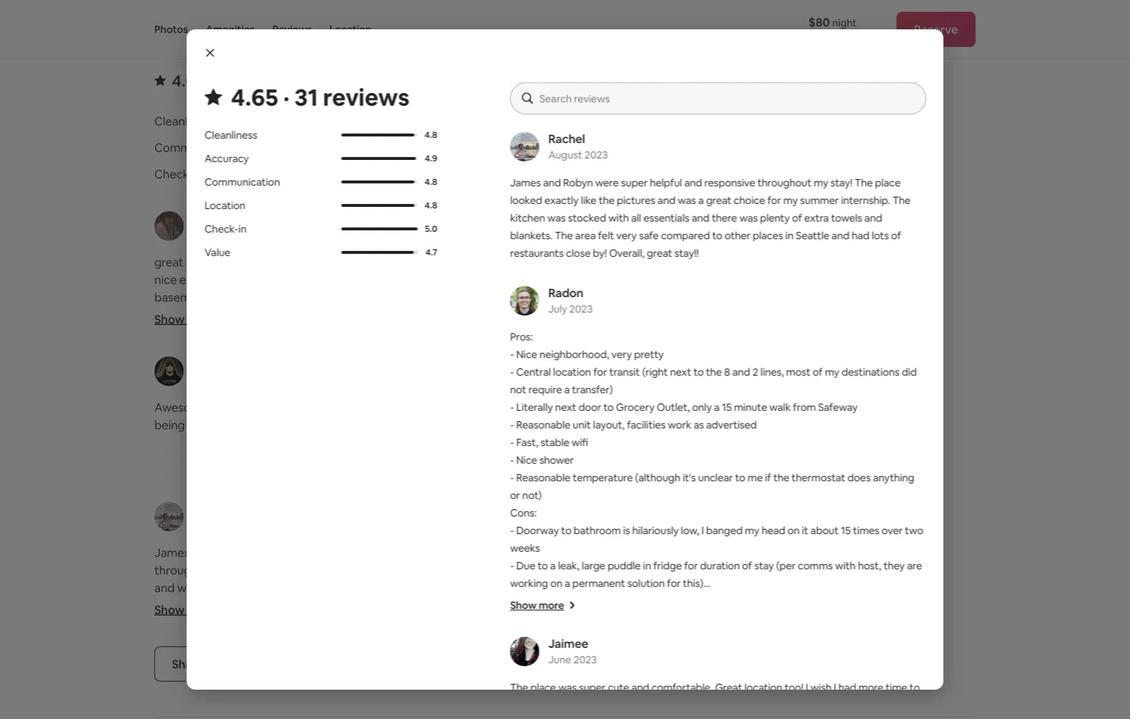 Task type: locate. For each thing, give the bounding box(es) containing it.
appreciated. up the bathroom
[[571, 470, 640, 485]]

1 vertical spatial advertised
[[796, 651, 853, 666]]

0 horizontal spatial transit
[[609, 365, 640, 379]]

restaurants inside "4.65 · 31 reviews" dialog
[[510, 247, 564, 260]]

1 horizontal spatial door
[[650, 615, 676, 630]]

extra up accommodating. on the right top
[[805, 211, 829, 225]]

1 vertical spatial heard
[[774, 417, 805, 432]]

show more button up show all 31 reviews
[[154, 602, 228, 617]]

most inside - nice neighborhood, very pretty - central location for transit (right next to the 8 and 2 lines, most of my destinations did not require a transfer) - literally next door to grocery outlet, only a 15 minute walk from safeway - reasonable unit layout, facilities work as advertised - fast, stable wifi - nice shower - reasonable temperature (although it's unclear to me if the
[[571, 598, 599, 613]]

show more button down working
[[510, 598, 576, 613]]

show more button
[[154, 312, 228, 327], [571, 312, 645, 327], [571, 457, 645, 472], [510, 598, 576, 613], [154, 602, 228, 617], [571, 602, 645, 617]]

0 vertical spatial walking
[[787, 40, 823, 53]]

4.9 out of 5.0 image
[[341, 157, 417, 160], [341, 157, 416, 160]]

0 vertical spatial essentials
[[644, 211, 690, 225]]

anthony image
[[571, 357, 601, 386]]

1 horizontal spatial recommend
[[825, 325, 891, 340]]

work inside - nice neighborhood, very pretty - central location for transit (right next to the 8 and 2 lines, most of my destinations did not require a transfer) - literally next door to grocery outlet, only a 15 minute walk from safeway - reasonable unit layout, facilities work as advertised - fast, stable wifi - nice shower - reasonable temperature (although it's unclear to me if the
[[752, 651, 779, 666]]

blankets. up show all 31 reviews
[[216, 615, 264, 630]]

more up july 2023
[[604, 457, 633, 472]]

4.8 for communication
[[425, 176, 437, 188]]

with up &
[[609, 211, 629, 225]]

enjoyed
[[657, 289, 700, 305]]

as
[[659, 40, 671, 53], [741, 400, 755, 415]]

1 vertical spatial an
[[838, 272, 851, 287]]

1 vertical spatial appreciated.
[[571, 470, 640, 485]]

too!
[[785, 681, 804, 694]]

0 vertical spatial not
[[510, 383, 526, 396]]

walking
[[787, 40, 823, 53], [571, 417, 612, 432]]

more up show all 31 reviews
[[187, 602, 216, 617]]

they inside great location, convenient public commute, comfortable bed, nice environment, and it's big!  it's true that since it's a basement you could hear the noise from upstairs, but they are quiet during nights, so it's tolerated.
[[443, 289, 467, 305]]

unit
[[573, 418, 591, 432], [745, 594, 763, 608], [643, 651, 664, 666], [631, 665, 649, 678]]

show more down agreement
[[571, 312, 633, 327]]

0 vertical spatial really
[[541, 92, 566, 106]]

require left anthony icon
[[529, 383, 562, 396]]

place inside the place was super cute and comfortable. great location too! i wish i had more time to explore. there is also i road along lake washington that has a bunch of cute spots to hangout by the water.
[[531, 681, 556, 694]]

walking inside "4.65 · 31 reviews" dialog
[[787, 40, 823, 53]]

2023 down radon
[[569, 302, 593, 316]]

have inside "4.65 · 31 reviews" dialog
[[706, 40, 728, 53]]

most down permanent
[[571, 598, 599, 613]]

4.65 down amenities button
[[231, 81, 278, 112]]

are down two in the right of the page
[[907, 559, 923, 572]]

0 vertical spatial lines,
[[761, 365, 784, 379]]

more for great location, convenient public commute, comfortable bed, nice environment, and it's big!  it's true that since it's a basement you could hear the noise from upstairs, but they are quiet during nights, so it's tolerated.
[[187, 312, 216, 327]]

lots
[[872, 229, 889, 242], [323, 633, 342, 648]]

a inside awesome space for a couple nights. close to city without being too chaotic.
[[264, 400, 270, 415]]

0 horizontal spatial responsive.
[[635, 92, 688, 106]]

0 vertical spatial an
[[733, 57, 745, 70]]

1 vertical spatial mentioned,
[[823, 400, 885, 415]]

radon image for pros:
[[510, 286, 540, 316]]

unclear up banged
[[698, 471, 733, 484]]

stay. down here
[[743, 342, 767, 357]]

1 horizontal spatial in/out
[[680, 470, 712, 485]]

transit inside - nice neighborhood, very pretty - central location for transit (right next to the 8 and 2 lines, most of my destinations did not require a transfer) - literally next door to grocery outlet, only a 15 minute walk from safeway - reasonable unit layout, facilities work as advertised - fast, stable wifi - nice shower - reasonable temperature (although it's unclear to me if the
[[685, 580, 720, 595]]

list
[[149, 210, 982, 719]]

check down reserve button
[[890, 75, 920, 88]]

0 vertical spatial particularly
[[772, 75, 825, 88]]

place
[[875, 176, 901, 189], [697, 342, 726, 357], [289, 563, 318, 578], [531, 681, 556, 694]]

1 vertical spatial extra
[[448, 598, 476, 613]]

0 horizontal spatial like
[[402, 563, 420, 578]]

0 horizontal spatial heard
[[576, 57, 604, 70]]

show more for nice little place, safe and clean. as others have mentioned, walking and even some voices can be heard from upstairs, but it wasn't an issue for us as it was never late at night. the fridge can be loud, but the washer/dryer was particularly appreciated. check in/out really easy and host responsive. thank you!
[[571, 457, 633, 472]]

it's up low,
[[683, 471, 696, 484]]

0 horizontal spatial never
[[745, 435, 775, 450]]

0 vertical spatial there
[[712, 211, 737, 225]]

never
[[843, 57, 870, 70], [745, 435, 775, 450]]

rachel image
[[510, 132, 540, 161], [510, 132, 540, 161], [154, 502, 184, 531]]

advertised inside - nice neighborhood, very pretty - central location for transit (right next to the 8 and 2 lines, most of my destinations did not require a transfer) - literally next door to grocery outlet, only a 15 minute walk from safeway - reasonable unit layout, facilities work as advertised - fast, stable wifi - nice shower - reasonable temperature (although it's unclear to me if the
[[796, 651, 853, 666]]

· down reviews
[[283, 81, 289, 112]]

outlet, down anthony august 2023
[[657, 401, 690, 414]]

1 horizontal spatial james
[[510, 176, 541, 189]]

head
[[762, 524, 786, 537]]

close
[[566, 247, 591, 260], [423, 633, 451, 648]]

seattle inside list
[[236, 633, 274, 648]]

jaimee image
[[510, 637, 540, 666], [510, 637, 540, 666]]

recommend down finicky
[[553, 665, 611, 678]]

upstairs,
[[631, 57, 671, 70], [374, 289, 419, 305], [837, 417, 882, 432]]

work inside "pros: - nice neighborhood, very pretty - central location for transit (right next to the 8 and 2 lines, most of my destinations did not require a transfer) - literally next door to grocery outlet, only a 15 minute walk from safeway - reasonable unit layout, facilities work as advertised - fast, stable wifi - nice shower - reasonable temperature (although it's unclear to me if the thermostat does anything or not) cons: - doorway to bathroom is hilariously low, i banged my head on it about 15 times over two weeks - due to a leak, large puddle in fridge for duration of stay (per comms with host, they are working on a permanent solution for this)"
[[668, 418, 692, 432]]

are down bed,
[[470, 289, 487, 305]]

it's
[[276, 272, 291, 287], [415, 272, 430, 287], [276, 307, 291, 322], [683, 471, 696, 484], [769, 703, 784, 718]]

some left reserve button
[[870, 40, 896, 53]]

1 vertical spatial robyn
[[620, 254, 654, 269]]

by!
[[593, 247, 607, 260], [454, 633, 470, 648]]

so inside - floor/ceiling is very thin, so footsteps in the next unit up are very audible - stove burners didn't work (probably just the pilot light being out, but i didn't want to spend time hunting around for a lighter) - gate is very finicky to get open and closed overall, i recommend the unit positively. i had a good stay.
[[631, 594, 642, 608]]

mentioned, up search reviews, press 'enter' to search text field at the top of the page
[[731, 40, 785, 53]]

1 vertical spatial at
[[800, 435, 811, 450]]

0 vertical spatial area
[[575, 229, 596, 242]]

1 horizontal spatial an
[[733, 57, 745, 70]]

require down (per
[[744, 598, 783, 613]]

0 vertical spatial stay.
[[743, 342, 767, 357]]

exactly inside list
[[360, 563, 399, 578]]

1 4.8 from the top
[[425, 129, 437, 141]]

transfer) inside - nice neighborhood, very pretty - central location for transit (right next to the 8 and 2 lines, most of my destinations did not require a transfer) - literally next door to grocery outlet, only a 15 minute walk from safeway - reasonable unit layout, facilities work as advertised - fast, stable wifi - nice shower - reasonable temperature (although it's unclear to me if the
[[794, 598, 841, 613]]

location
[[553, 365, 591, 379], [621, 580, 664, 595], [745, 681, 783, 694]]

easy
[[568, 92, 589, 106], [605, 307, 630, 322], [745, 470, 770, 485]]

0 vertical spatial as
[[659, 40, 671, 53]]

1 vertical spatial stay!
[[238, 563, 263, 578]]

hear
[[266, 289, 290, 305]]

stay.
[[743, 342, 767, 357], [760, 665, 782, 678]]

more for james and robyn were super helpful and responsive throughout my stay! the place looked exactly like the pictures and was a great choice for my summer internship. the kitchen was stocked with all essentials and there was plenty of extra towels and blankets. the area felt very safe compared to other places in seattle and had lots of restaurants close by! overall, great stay!!
[[187, 602, 216, 617]]

0 vertical spatial so
[[261, 307, 274, 322]]

stable up not)
[[541, 436, 570, 449]]

2 vertical spatial all
[[205, 656, 217, 671]]

0 vertical spatial cleanliness
[[154, 113, 215, 128]]

not inside "pros: - nice neighborhood, very pretty - central location for transit (right next to the 8 and 2 lines, most of my destinations did not require a transfer) - literally next door to grocery outlet, only a 15 minute walk from safeway - reasonable unit layout, facilities work as advertised - fast, stable wifi - nice shower - reasonable temperature (although it's unclear to me if the thermostat does anything or not) cons: - doorway to bathroom is hilariously low, i banged my head on it about 15 times over two weeks - due to a leak, large puddle in fridge for duration of stay (per comms with host, they are working on a permanent solution for this)"
[[510, 383, 526, 396]]

2023 for jaimee
[[574, 653, 597, 666]]

communication up jiaqi september 2023
[[204, 175, 280, 189]]

as inside "pros: - nice neighborhood, very pretty - central location for transit (right next to the 8 and 2 lines, most of my destinations did not require a transfer) - literally next door to grocery outlet, only a 15 minute walk from safeway - reasonable unit layout, facilities work as advertised - fast, stable wifi - nice shower - reasonable temperature (although it's unclear to me if the thermostat does anything or not) cons: - doorway to bathroom is hilariously low, i banged my head on it about 15 times over two weeks - due to a leak, large puddle in fridge for duration of stay (per comms with host, they are working on a permanent solution for this)"
[[694, 418, 704, 432]]

didn't up hunting
[[584, 612, 611, 625]]

open
[[638, 647, 662, 661]]

3 4.8 from the top
[[425, 200, 437, 211]]

towels
[[831, 211, 863, 225], [154, 615, 190, 630]]

more
[[187, 312, 216, 327], [604, 312, 633, 327], [604, 457, 633, 472], [539, 599, 564, 612], [187, 602, 216, 617], [604, 602, 633, 617], [859, 681, 884, 694]]

central down large
[[578, 580, 618, 595]]

1 vertical spatial us
[[682, 435, 694, 450]]

there inside "4.65 · 31 reviews" dialog
[[712, 211, 737, 225]]

transit down "anyone"
[[609, 365, 640, 379]]

particularly up 'thermostat' on the right bottom of the page
[[779, 452, 840, 467]]

0 horizontal spatial being
[[154, 417, 185, 432]]

show more button for james & robyn were great hosts and very accommodating. despite some setbacks, we were able to come to an agreement and enjoyed our stay nonetheless.
[[571, 312, 645, 327]]

or inside "pros: - nice neighborhood, very pretty - central location for transit (right next to the 8 and 2 lines, most of my destinations did not require a transfer) - literally next door to grocery outlet, only a 15 minute walk from safeway - reasonable unit layout, facilities work as advertised - fast, stable wifi - nice shower - reasonable temperature (although it's unclear to me if the thermostat does anything or not) cons: - doorway to bathroom is hilariously low, i banged my head on it about 15 times over two weeks - due to a leak, large puddle in fridge for duration of stay (per comms with host, they are working on a permanent solution for this)"
[[510, 489, 520, 502]]

place, inside "4.65 · 31 reviews" dialog
[[557, 40, 585, 53]]

fridge up anything
[[870, 435, 903, 450]]

· down amenities button
[[207, 70, 212, 91]]

0 vertical spatial that
[[359, 272, 382, 287]]

responsive inside "4.65 · 31 reviews" dialog
[[705, 176, 756, 189]]

destinations inside - nice neighborhood, very pretty - central location for transit (right next to the 8 and 2 lines, most of my destinations did not require a transfer) - literally next door to grocery outlet, only a 15 minute walk from safeway - reasonable unit layout, facilities work as advertised - fast, stable wifi - nice shower - reasonable temperature (although it's unclear to me if the
[[635, 598, 701, 613]]

location
[[330, 23, 372, 36], [571, 140, 618, 155], [204, 199, 245, 212]]

1 horizontal spatial outlet,
[[739, 615, 777, 630]]

responsive.
[[635, 92, 688, 106], [822, 470, 883, 485]]

have up search reviews, press 'enter' to search text field at the top of the page
[[706, 40, 728, 53]]

0 horizontal spatial cute
[[608, 681, 629, 694]]

show for james and robyn were super helpful and responsive throughout my stay! the place looked exactly like the pictures and was a great choice for my summer internship. the kitchen was stocked with all essentials and there was plenty of extra towels and blankets. the area felt very safe compared to other places in seattle and had lots of restaurants close by! overall, great stay!!
[[154, 602, 185, 617]]

cute left spots
[[843, 699, 864, 712]]

solution
[[627, 577, 665, 590]]

even down anthony august 2023
[[638, 417, 664, 432]]

1 horizontal spatial that
[[751, 699, 770, 712]]

1 vertical spatial you!
[[607, 488, 630, 503]]

cute
[[608, 681, 629, 694], [843, 699, 864, 712]]

it's down hear
[[276, 307, 291, 322]]

2023 inside devon august 2023
[[646, 227, 669, 241]]

communication
[[154, 140, 241, 155], [204, 175, 280, 189]]

being inside awesome space for a couple nights. close to city without being too chaotic.
[[154, 417, 185, 432]]

choice
[[734, 194, 765, 207], [242, 580, 277, 595]]

robyn inside james & robyn were great hosts and very accommodating. despite some setbacks, we were able to come to an agreement and enjoyed our stay nonetheless. it was easy getting around, walkable, and overall a great experience. would definitely stay here again or recommend it to anyone looking for a place to stay.
[[620, 254, 654, 269]]

july
[[548, 302, 567, 316], [610, 518, 628, 531]]

places inside "4.65 · 31 reviews" dialog
[[753, 229, 783, 242]]

lines, down host, at the right of the page
[[858, 580, 885, 595]]

in inside "pros: - nice neighborhood, very pretty - central location for transit (right next to the 8 and 2 lines, most of my destinations did not require a transfer) - literally next door to grocery outlet, only a 15 minute walk from safeway - reasonable unit layout, facilities work as advertised - fast, stable wifi - nice shower - reasonable temperature (although it's unclear to me if the thermostat does anything or not) cons: - doorway to bathroom is hilariously low, i banged my head on it about 15 times over two weeks - due to a leak, large puddle in fridge for duration of stay (per comms with host, they are working on a permanent solution for this)"
[[643, 559, 651, 572]]

was
[[823, 57, 841, 70], [752, 75, 770, 88], [678, 194, 696, 207], [547, 211, 566, 225], [740, 211, 758, 225], [582, 307, 603, 322], [721, 435, 742, 450], [755, 452, 776, 467], [177, 580, 198, 595], [154, 598, 175, 613], [374, 598, 395, 613], [558, 681, 577, 694]]

0 vertical spatial unclear
[[698, 471, 733, 484]]

great inside great location, convenient public commute, comfortable bed, nice environment, and it's big!  it's true that since it's a basement you could hear the noise from upstairs, but they are quiet during nights, so it's tolerated.
[[154, 254, 184, 269]]

4.7 inside "4.65 · 31 reviews" dialog
[[425, 247, 437, 258]]

stable down get
[[606, 668, 639, 683]]

2 inside - nice neighborhood, very pretty - central location for transit (right next to the 8 and 2 lines, most of my destinations did not require a transfer) - literally next door to grocery outlet, only a 15 minute walk from safeway - reasonable unit layout, facilities work as advertised - fast, stable wifi - nice shower - reasonable temperature (although it's unclear to me if the
[[849, 580, 855, 595]]

on
[[788, 524, 800, 537], [550, 577, 562, 590]]

pretty right this)
[[713, 563, 747, 578]]

july left hilariously
[[610, 518, 628, 531]]

1 horizontal spatial with
[[609, 211, 629, 225]]

1 vertical spatial throughout
[[154, 563, 216, 578]]

if inside - nice neighborhood, very pretty - central location for transit (right next to the 8 and 2 lines, most of my destinations did not require a transfer) - literally next door to grocery outlet, only a 15 minute walk from safeway - reasonable unit layout, facilities work as advertised - fast, stable wifi - nice shower - reasonable temperature (although it's unclear to me if the
[[863, 703, 870, 718]]

2 inside "pros: - nice neighborhood, very pretty - central location for transit (right next to the 8 and 2 lines, most of my destinations did not require a transfer) - literally next door to grocery outlet, only a 15 minute walk from safeway - reasonable unit layout, facilities work as advertised - fast, stable wifi - nice shower - reasonable temperature (although it's unclear to me if the thermostat does anything or not) cons: - doorway to bathroom is hilariously low, i banged my head on it about 15 times over two weeks - due to a leak, large puddle in fridge for duration of stay (per comms with host, they are working on a permanent solution for this)"
[[753, 365, 759, 379]]

radon
[[548, 285, 584, 300]]

it
[[692, 57, 698, 70], [814, 57, 820, 70], [894, 325, 901, 340], [571, 435, 579, 450], [711, 435, 718, 450], [802, 524, 809, 537]]

fast, up not)
[[516, 436, 538, 449]]

for inside - nice neighborhood, very pretty - central location for transit (right next to the 8 and 2 lines, most of my destinations did not require a transfer) - literally next door to grocery outlet, only a 15 minute walk from safeway - reasonable unit layout, facilities work as advertised - fast, stable wifi - nice shower - reasonable temperature (although it's unclear to me if the
[[667, 580, 682, 595]]

stable inside "pros: - nice neighborhood, very pretty - central location for transit (right next to the 8 and 2 lines, most of my destinations did not require a transfer) - literally next door to grocery outlet, only a 15 minute walk from safeway - reasonable unit layout, facilities work as advertised - fast, stable wifi - nice shower - reasonable temperature (although it's unclear to me if the thermostat does anything or not) cons: - doorway to bathroom is hilariously low, i banged my head on it about 15 times over two weeks - due to a leak, large puddle in fridge for duration of stay (per comms with host, they are working on a permanent solution for this)"
[[541, 436, 570, 449]]

wifi
[[572, 436, 588, 449], [642, 668, 661, 683]]

there
[[712, 211, 737, 225], [342, 598, 372, 613]]

2
[[753, 365, 759, 379], [849, 580, 855, 595]]

blankets. inside "4.65 · 31 reviews" dialog
[[510, 229, 553, 242]]

jiaqi image
[[154, 211, 184, 241], [154, 211, 184, 241]]

literally down 'pros:'
[[516, 401, 553, 414]]

0 vertical spatial 4.9
[[894, 115, 907, 127]]

1 vertical spatial are
[[907, 559, 923, 572]]

an up search reviews, press 'enter' to search text field at the top of the page
[[733, 57, 745, 70]]

august
[[548, 148, 582, 161], [610, 227, 643, 241], [610, 373, 643, 386]]

radon image
[[510, 286, 540, 316], [571, 502, 601, 531]]

wasn't up search reviews, press 'enter' to search text field at the top of the page
[[700, 57, 731, 70]]

work down light
[[752, 651, 779, 666]]

4.8 out of 5.0 image
[[341, 134, 417, 137], [341, 134, 414, 137], [341, 181, 417, 184], [341, 181, 414, 184], [341, 204, 417, 207], [341, 204, 414, 207]]

31 inside 'show all 31 reviews' button
[[219, 656, 231, 671]]

(although inside "pros: - nice neighborhood, very pretty - central location for transit (right next to the 8 and 2 lines, most of my destinations did not require a transfer) - literally next door to grocery outlet, only a 15 minute walk from safeway - reasonable unit layout, facilities work as advertised - fast, stable wifi - nice shower - reasonable temperature (although it's unclear to me if the thermostat does anything or not) cons: - doorway to bathroom is hilariously low, i banged my head on it about 15 times over two weeks - due to a leak, large puddle in fridge for duration of stay (per comms with host, they are working on a permanent solution for this)"
[[635, 471, 681, 484]]

wifi down anthony image
[[572, 436, 588, 449]]

thank inside "4.65 · 31 reviews" dialog
[[690, 92, 719, 106]]

layout, down lighter)
[[666, 651, 702, 666]]

0 vertical spatial super
[[621, 176, 648, 189]]

you! inside list
[[607, 488, 630, 503]]

other inside "4.65 · 31 reviews" dialog
[[725, 229, 751, 242]]

0 vertical spatial extra
[[805, 211, 829, 225]]

1 vertical spatial not
[[723, 598, 742, 613]]

washer/dryer inside "4.65 · 31 reviews" dialog
[[686, 75, 749, 88]]

1 horizontal spatial july
[[610, 518, 628, 531]]

washer/dryer up search reviews, press 'enter' to search text field at the top of the page
[[686, 75, 749, 88]]

1 horizontal spatial other
[[725, 229, 751, 242]]

close
[[350, 400, 381, 415]]

show more button down agreement
[[571, 312, 645, 327]]

show for - nice neighborhood, very pretty
[[571, 602, 602, 617]]

1 horizontal spatial only
[[780, 615, 802, 630]]

more for james & robyn were great hosts and very accommodating. despite some setbacks, we were able to come to an agreement and enjoyed our stay nonetheless.
[[604, 312, 633, 327]]

0 vertical spatial 4.7
[[895, 168, 907, 179]]

by! left &
[[593, 247, 607, 260]]

0 horizontal spatial temperature
[[573, 471, 633, 484]]

has
[[773, 699, 789, 712]]

list containing jiaqi
[[149, 210, 982, 719]]

my inside - nice neighborhood, very pretty - central location for transit (right next to the 8 and 2 lines, most of my destinations did not require a transfer) - literally next door to grocery outlet, only a 15 minute walk from safeway - reasonable unit layout, facilities work as advertised - fast, stable wifi - nice shower - reasonable temperature (although it's unclear to me if the
[[616, 598, 632, 613]]

from inside - nice neighborhood, very pretty - central location for transit (right next to the 8 and 2 lines, most of my destinations did not require a transfer) - literally next door to grocery outlet, only a 15 minute walk from safeway - reasonable unit layout, facilities work as advertised - fast, stable wifi - nice shower - reasonable temperature (although it's unclear to me if the
[[571, 633, 598, 648]]

0 vertical spatial layout,
[[593, 418, 625, 432]]

not inside - nice neighborhood, very pretty - central location for transit (right next to the 8 and 2 lines, most of my destinations did not require a transfer) - literally next door to grocery outlet, only a 15 minute walk from safeway - reasonable unit layout, facilities work as advertised - fast, stable wifi - nice shower - reasonable temperature (although it's unclear to me if the
[[723, 598, 742, 613]]

2023 for radon
[[569, 302, 593, 316]]

devon image
[[571, 211, 601, 241], [571, 211, 601, 241]]

didn't
[[584, 612, 611, 625], [844, 612, 872, 625]]

other up hosts
[[725, 229, 751, 242]]

1 horizontal spatial me
[[843, 703, 860, 718]]

show more button for great location, convenient public commute, comfortable bed, nice environment, and it's big!  it's true that since it's a basement you could hear the noise from upstairs, but they are quiet during nights, so it's tolerated.
[[154, 312, 228, 327]]

responsive
[[705, 176, 756, 189], [377, 545, 435, 560]]

transit
[[609, 365, 640, 379], [685, 580, 720, 595]]

minute
[[734, 401, 767, 414], [827, 615, 865, 630]]

more up around
[[604, 602, 633, 617]]

check-in up jiaqi at top left
[[154, 166, 202, 181]]

place,
[[557, 40, 585, 53], [625, 400, 657, 415]]

lines, down here
[[761, 365, 784, 379]]

show more down permanent
[[571, 602, 633, 617]]

outlet, inside "pros: - nice neighborhood, very pretty - central location for transit (right next to the 8 and 2 lines, most of my destinations did not require a transfer) - literally next door to grocery outlet, only a 15 minute walk from safeway - reasonable unit layout, facilities work as advertised - fast, stable wifi - nice shower - reasonable temperature (although it's unclear to me if the thermostat does anything or not) cons: - doorway to bathroom is hilariously low, i banged my head on it about 15 times over two weeks - due to a leak, large puddle in fridge for duration of stay (per comms with host, they are working on a permanent solution for this)"
[[657, 401, 690, 414]]

temperature inside "pros: - nice neighborhood, very pretty - central location for transit (right next to the 8 and 2 lines, most of my destinations did not require a transfer) - literally next door to grocery outlet, only a 15 minute walk from safeway - reasonable unit layout, facilities work as advertised - fast, stable wifi - nice shower - reasonable temperature (although it's unclear to me if the thermostat does anything or not) cons: - doorway to bathroom is hilariously low, i banged my head on it about 15 times over two weeks - due to a leak, large puddle in fridge for duration of stay (per comms with host, they are working on a permanent solution for this)"
[[573, 471, 633, 484]]

appreciated. inside list
[[571, 470, 640, 485]]

positively.
[[652, 665, 698, 678]]

stable inside - nice neighborhood, very pretty - central location for transit (right next to the 8 and 2 lines, most of my destinations did not require a transfer) - literally next door to grocery outlet, only a 15 minute walk from safeway - reasonable unit layout, facilities work as advertised - fast, stable wifi - nice shower - reasonable temperature (although it's unclear to me if the
[[606, 668, 639, 683]]

stay. right good
[[760, 665, 782, 678]]

door down anthony icon
[[579, 401, 601, 414]]

1 vertical spatial there
[[342, 598, 372, 613]]

0 vertical spatial james
[[510, 176, 541, 189]]

were inside "4.65 · 31 reviews" dialog
[[595, 176, 619, 189]]

working
[[510, 577, 548, 590]]

1 horizontal spatial mentioned,
[[823, 400, 885, 415]]

they inside "pros: - nice neighborhood, very pretty - central location for transit (right next to the 8 and 2 lines, most of my destinations did not require a transfer) - literally next door to grocery outlet, only a 15 minute walk from safeway - reasonable unit layout, facilities work as advertised - fast, stable wifi - nice shower - reasonable temperature (although it's unclear to me if the thermostat does anything or not) cons: - doorway to bathroom is hilariously low, i banged my head on it about 15 times over two weeks - due to a leak, large puddle in fridge for duration of stay (per comms with host, they are working on a permanent solution for this)"
[[884, 559, 905, 572]]

4.7 out of 5.0 image
[[341, 251, 418, 254], [341, 251, 413, 254]]

0 horizontal spatial pictures
[[443, 563, 487, 578]]

1 horizontal spatial upstairs,
[[631, 57, 671, 70]]

1 horizontal spatial throughout
[[758, 176, 812, 189]]

facilities down anthony august 2023
[[627, 418, 666, 432]]

pretty down would
[[634, 348, 664, 361]]

transfer)
[[572, 383, 613, 396], [794, 598, 841, 613]]

recommend inside - floor/ceiling is very thin, so footsteps in the next unit up are very audible - stove burners didn't work (probably just the pilot light being out, but i didn't want to spend time hunting around for a lighter) - gate is very finicky to get open and closed overall, i recommend the unit positively. i had a good stay.
[[553, 665, 611, 678]]

anthony august 2023
[[610, 356, 669, 386]]

chris image
[[154, 357, 184, 386]]

0 horizontal spatial me
[[748, 471, 763, 484]]

thin,
[[608, 594, 629, 608]]

some down anthony august 2023
[[666, 417, 696, 432]]

they right host, at the right of the page
[[884, 559, 905, 572]]

0 horizontal spatial 4.7
[[425, 247, 437, 258]]

0 horizontal spatial so
[[261, 307, 274, 322]]

0 vertical spatial july
[[548, 302, 567, 316]]

next
[[670, 365, 691, 379], [555, 401, 577, 414], [754, 580, 779, 595], [721, 594, 743, 608], [623, 615, 647, 630]]

0 vertical spatial clean.
[[629, 40, 657, 53]]

amenities button
[[206, 0, 255, 59]]

radon image left july 2023
[[571, 502, 601, 531]]

reviews button
[[273, 0, 312, 59]]

accuracy up jiaqi at top left
[[204, 152, 249, 165]]

doorway
[[516, 524, 559, 537]]

0 horizontal spatial fridge
[[560, 75, 588, 88]]

neighborhood, inside "pros: - nice neighborhood, very pretty - central location for transit (right next to the 8 and 2 lines, most of my destinations did not require a transfer) - literally next door to grocery outlet, only a 15 minute walk from safeway - reasonable unit layout, facilities work as advertised - fast, stable wifi - nice shower - reasonable temperature (although it's unclear to me if the thermostat does anything or not) cons: - doorway to bathroom is hilariously low, i banged my head on it about 15 times over two weeks - due to a leak, large puddle in fridge for duration of stay (per comms with host, they are working on a permanent solution for this)"
[[540, 348, 609, 361]]

1 vertical spatial by!
[[454, 633, 470, 648]]

for inside awesome space for a couple nights. close to city without being too chaotic.
[[245, 400, 261, 415]]

have up 'thermostat' on the right bottom of the page
[[795, 400, 821, 415]]

wish
[[811, 681, 832, 694]]

0 vertical spatial door
[[579, 401, 601, 414]]

very inside james & robyn were great hosts and very accommodating. despite some setbacks, we were able to come to an agreement and enjoyed our stay nonetheless. it was easy getting around, walkable, and overall a great experience. would definitely stay here again or recommend it to anyone looking for a place to stay.
[[772, 254, 796, 269]]

of inside - nice neighborhood, very pretty - central location for transit (right next to the 8 and 2 lines, most of my destinations did not require a transfer) - literally next door to grocery outlet, only a 15 minute walk from safeway - reasonable unit layout, facilities work as advertised - fast, stable wifi - nice shower - reasonable temperature (although it's unclear to me if the
[[602, 598, 613, 613]]

1 vertical spatial me
[[843, 703, 860, 718]]

devon
[[610, 210, 645, 225]]

1 horizontal spatial by!
[[593, 247, 607, 260]]

show more button down basement
[[154, 312, 228, 327]]

(although down great
[[714, 703, 766, 718]]

check-in up the location,
[[204, 222, 246, 236]]

unclear inside - nice neighborhood, very pretty - central location for transit (right next to the 8 and 2 lines, most of my destinations did not require a transfer) - literally next door to grocery outlet, only a 15 minute walk from safeway - reasonable unit layout, facilities work as advertised - fast, stable wifi - nice shower - reasonable temperature (although it's unclear to me if the
[[786, 703, 826, 718]]

compared inside "4.65 · 31 reviews" dialog
[[661, 229, 710, 242]]

it's down comfortable
[[415, 272, 430, 287]]

show all 31 reviews button
[[154, 647, 294, 682]]

internship.
[[841, 194, 891, 207], [364, 580, 421, 595]]

are inside "pros: - nice neighborhood, very pretty - central location for transit (right next to the 8 and 2 lines, most of my destinations did not require a transfer) - literally next door to grocery outlet, only a 15 minute walk from safeway - reasonable unit layout, facilities work as advertised - fast, stable wifi - nice shower - reasonable temperature (although it's unclear to me if the thermostat does anything or not) cons: - doorway to bathroom is hilariously low, i banged my head on it about 15 times over two weeks - due to a leak, large puddle in fridge for duration of stay (per comms with host, they are working on a permanent solution for this)"
[[907, 559, 923, 572]]

issue
[[747, 57, 770, 70], [634, 435, 661, 450]]

stay left (per
[[755, 559, 774, 572]]

1 vertical spatial communication
[[204, 175, 280, 189]]

looked
[[510, 194, 542, 207], [321, 563, 358, 578]]

0 vertical spatial check-in
[[154, 166, 202, 181]]

so
[[261, 307, 274, 322], [631, 594, 642, 608]]

never inside "4.65 · 31 reviews" dialog
[[843, 57, 870, 70]]

layout, inside "pros: - nice neighborhood, very pretty - central location for transit (right next to the 8 and 2 lines, most of my destinations did not require a transfer) - literally next door to grocery outlet, only a 15 minute walk from safeway - reasonable unit layout, facilities work as advertised - fast, stable wifi - nice shower - reasonable temperature (although it's unclear to me if the thermostat does anything or not) cons: - doorway to bathroom is hilariously low, i banged my head on it about 15 times over two weeks - due to a leak, large puddle in fridge for duration of stay (per comms with host, they are working on a permanent solution for this)"
[[593, 418, 625, 432]]

being down awesome
[[154, 417, 185, 432]]

chaotic.
[[209, 417, 252, 432]]

with left host, at the right of the page
[[835, 559, 856, 572]]

pretty inside - nice neighborhood, very pretty - central location for transit (right next to the 8 and 2 lines, most of my destinations did not require a transfer) - literally next door to grocery outlet, only a 15 minute walk from safeway - reasonable unit layout, facilities work as advertised - fast, stable wifi - nice shower - reasonable temperature (although it's unclear to me if the
[[713, 563, 747, 578]]

4.65 · 31 reviews dialog
[[187, 0, 944, 719]]

1 horizontal spatial plenty
[[760, 211, 790, 225]]

shower up water.
[[605, 686, 644, 701]]

choice inside "4.65 · 31 reviews" dialog
[[734, 194, 765, 207]]

unit down anthony image
[[573, 418, 591, 432]]

0 vertical spatial nice little place, safe and clean. as others have mentioned, walking and even some voices can be heard from upstairs, but it wasn't an issue for us as it was never late at night. the fridge can be loud, but the washer/dryer was particularly appreciated. check in/out really easy and host responsive. thank you!
[[510, 40, 920, 106]]

that
[[359, 272, 382, 287], [751, 699, 770, 712]]

neighborhood, up footsteps
[[605, 563, 685, 578]]

show for james & robyn were great hosts and very accommodating. despite some setbacks, we were able to come to an agreement and enjoyed our stay nonetheless.
[[571, 312, 602, 327]]

towels up show all 31 reviews
[[154, 615, 190, 630]]

being inside - floor/ceiling is very thin, so footsteps in the next unit up are very audible - stove burners didn't work (probably just the pilot light being out, but i didn't want to spend time hunting around for a lighter) - gate is very finicky to get open and closed overall, i recommend the unit positively. i had a good stay.
[[771, 612, 798, 625]]

or left not)
[[510, 489, 520, 502]]

0 vertical spatial with
[[609, 211, 629, 225]]

stay up walkable,
[[723, 289, 745, 305]]

an
[[733, 57, 745, 70], [838, 272, 851, 287], [619, 435, 632, 450]]

night.
[[510, 75, 537, 88], [814, 435, 845, 450]]

stay. inside james & robyn were great hosts and very accommodating. despite some setbacks, we were able to come to an agreement and enjoyed our stay nonetheless. it was easy getting around, walkable, and overall a great experience. would definitely stay here again or recommend it to anyone looking for a place to stay.
[[743, 342, 767, 357]]

0 horizontal spatial radon image
[[510, 286, 540, 316]]

the
[[668, 75, 684, 88], [599, 194, 615, 207], [293, 289, 311, 305], [706, 365, 722, 379], [660, 452, 678, 467], [774, 471, 790, 484], [422, 563, 440, 578], [795, 580, 814, 595], [703, 594, 719, 608], [706, 612, 722, 625], [613, 665, 629, 678], [873, 703, 891, 718], [566, 716, 582, 719]]

show inside "4.65 · 31 reviews" dialog
[[510, 599, 537, 612]]

neighborhood, inside - nice neighborhood, very pretty - central location for transit (right next to the 8 and 2 lines, most of my destinations did not require a transfer) - literally next door to grocery outlet, only a 15 minute walk from safeway - reasonable unit layout, facilities work as advertised - fast, stable wifi - nice shower - reasonable temperature (although it's unclear to me if the
[[605, 563, 685, 578]]

august for anthony
[[610, 373, 643, 386]]

essentials
[[644, 211, 690, 225], [264, 598, 317, 613]]

wifi inside "pros: - nice neighborhood, very pretty - central location for transit (right next to the 8 and 2 lines, most of my destinations did not require a transfer) - literally next door to grocery outlet, only a 15 minute walk from safeway - reasonable unit layout, facilities work as advertised - fast, stable wifi - nice shower - reasonable temperature (although it's unclear to me if the thermostat does anything or not) cons: - doorway to bathroom is hilariously low, i banged my head on it about 15 times over two weeks - due to a leak, large puddle in fridge for duration of stay (per comms with host, they are working on a permanent solution for this)"
[[572, 436, 588, 449]]

0 vertical spatial wasn't
[[700, 57, 731, 70]]

show more for - nice neighborhood, very pretty
[[571, 602, 633, 617]]

show more button up july 2023
[[571, 457, 645, 472]]

helpful
[[650, 176, 682, 189], [314, 545, 351, 560]]

james inside "4.65 · 31 reviews" dialog
[[510, 176, 541, 189]]

us inside "4.65 · 31 reviews" dialog
[[789, 57, 799, 70]]

communication up jiaqi at top left
[[154, 140, 241, 155]]

show more up the bathroom
[[571, 457, 633, 472]]

unit inside "pros: - nice neighborhood, very pretty - central location for transit (right next to the 8 and 2 lines, most of my destinations did not require a transfer) - literally next door to grocery outlet, only a 15 minute walk from safeway - reasonable unit layout, facilities work as advertised - fast, stable wifi - nice shower - reasonable temperature (although it's unclear to me if the thermostat does anything or not) cons: - doorway to bathroom is hilariously low, i banged my head on it about 15 times over two weeks - due to a leak, large puddle in fridge for duration of stay (per comms with host, they are working on a permanent solution for this)"
[[573, 418, 591, 432]]

2 4.8 from the top
[[425, 176, 437, 188]]

0 vertical spatial robyn
[[563, 176, 593, 189]]

0 horizontal spatial pretty
[[634, 348, 664, 361]]

(although inside - nice neighborhood, very pretty - central location for transit (right next to the 8 and 2 lines, most of my destinations did not require a transfer) - literally next door to grocery outlet, only a 15 minute walk from safeway - reasonable unit layout, facilities work as advertised - fast, stable wifi - nice shower - reasonable temperature (although it's unclear to me if the
[[714, 703, 766, 718]]

0 vertical spatial plenty
[[760, 211, 790, 225]]

time up spots
[[886, 681, 908, 694]]

5.0
[[425, 223, 437, 235]]

extra left stove
[[448, 598, 476, 613]]

and inside - floor/ceiling is very thin, so footsteps in the next unit up are very audible - stove burners didn't work (probably just the pilot light being out, but i didn't want to spend time hunting around for a lighter) - gate is very finicky to get open and closed overall, i recommend the unit positively. i had a good stay.
[[664, 647, 682, 661]]

(right
[[642, 365, 668, 379], [722, 580, 752, 595]]

show more down working
[[510, 599, 564, 612]]

destinations inside "pros: - nice neighborhood, very pretty - central location for transit (right next to the 8 and 2 lines, most of my destinations did not require a transfer) - literally next door to grocery outlet, only a 15 minute walk from safeway - reasonable unit layout, facilities work as advertised - fast, stable wifi - nice shower - reasonable temperature (although it's unclear to me if the thermostat does anything or not) cons: - doorway to bathroom is hilariously low, i banged my head on it about 15 times over two weeks - due to a leak, large puddle in fridge for duration of stay (per comms with host, they are working on a permanent solution for this)"
[[842, 365, 900, 379]]

in up jiaqi at top left
[[193, 166, 202, 181]]

fast, down finicky
[[578, 668, 604, 683]]

2023 down the rachel
[[585, 148, 608, 161]]

1 horizontal spatial clean.
[[707, 400, 739, 415]]

anthony image
[[571, 357, 601, 386]]

restaurants
[[510, 247, 564, 260], [359, 633, 420, 648]]

on up floor/ceiling
[[550, 577, 562, 590]]

finicky
[[574, 647, 604, 661]]

safe
[[587, 40, 607, 53], [639, 229, 659, 242], [659, 400, 682, 415], [363, 615, 386, 630]]

pretty inside "pros: - nice neighborhood, very pretty - central location for transit (right next to the 8 and 2 lines, most of my destinations did not require a transfer) - literally next door to grocery outlet, only a 15 minute walk from safeway - reasonable unit layout, facilities work as advertised - fast, stable wifi - nice shower - reasonable temperature (although it's unclear to me if the thermostat does anything or not) cons: - doorway to bathroom is hilariously low, i banged my head on it about 15 times over two weeks - due to a leak, large puddle in fridge for duration of stay (per comms with host, they are working on a permanent solution for this)"
[[634, 348, 664, 361]]

us
[[789, 57, 799, 70], [682, 435, 694, 450]]

0 vertical spatial responsive.
[[635, 92, 688, 106]]

permanent
[[573, 577, 625, 590]]

1 horizontal spatial layout,
[[666, 651, 702, 666]]

0 horizontal spatial door
[[579, 401, 601, 414]]

kitchen inside "4.65 · 31 reviews" dialog
[[510, 211, 545, 225]]

me up head
[[748, 471, 763, 484]]

wasn't inside "4.65 · 31 reviews" dialog
[[700, 57, 731, 70]]

particularly
[[772, 75, 825, 88], [779, 452, 840, 467]]

destinations
[[842, 365, 900, 379], [635, 598, 701, 613]]

host,
[[858, 559, 882, 572]]

recommend inside james & robyn were great hosts and very accommodating. despite some setbacks, we were able to come to an agreement and enjoyed our stay nonetheless. it was easy getting around, walkable, and overall a great experience. would definitely stay here again or recommend it to anyone looking for a place to stay.
[[825, 325, 891, 340]]

voices inside "4.65 · 31 reviews" dialog
[[510, 57, 540, 70]]

august for devon
[[610, 227, 643, 241]]

and inside great location, convenient public commute, comfortable bed, nice environment, and it's big!  it's true that since it's a basement you could hear the noise from upstairs, but they are quiet during nights, so it's tolerated.
[[253, 272, 274, 287]]

1 vertical spatial easy
[[605, 307, 630, 322]]

0 vertical spatial only
[[692, 401, 712, 414]]

anthony
[[610, 356, 657, 371]]

awesome
[[154, 400, 208, 415]]

more for nice little place, safe and clean. as others have mentioned, walking and even some voices can be heard from upstairs, but it wasn't an issue for us as it was never late at night. the fridge can be loud, but the washer/dryer was particularly appreciated. check in/out really easy and host responsive. thank you!
[[604, 457, 633, 472]]

at down reserve button
[[892, 57, 902, 70]]

1 vertical spatial lots
[[323, 633, 342, 648]]

1 horizontal spatial kitchen
[[510, 211, 545, 225]]

super inside list
[[281, 545, 312, 560]]

washer/dryer
[[686, 75, 749, 88], [681, 452, 753, 467]]

2023 inside "jaimee june 2023"
[[574, 653, 597, 666]]

facilities up great
[[705, 651, 749, 666]]

at inside "4.65 · 31 reviews" dialog
[[892, 57, 902, 70]]

0 vertical spatial responsive
[[705, 176, 756, 189]]

appreciated. down night
[[828, 75, 887, 88]]

appreciated. inside "4.65 · 31 reviews" dialog
[[828, 75, 887, 88]]

advertised
[[706, 418, 757, 432], [796, 651, 853, 666]]

2 vertical spatial upstairs,
[[837, 417, 882, 432]]

1 horizontal spatial cute
[[843, 699, 864, 712]]

value down 'rachel august 2023'
[[571, 166, 601, 181]]

or inside james & robyn were great hosts and very accommodating. despite some setbacks, we were able to come to an agreement and enjoyed our stay nonetheless. it was easy getting around, walkable, and overall a great experience. would definitely stay here again or recommend it to anyone looking for a place to stay.
[[811, 325, 822, 340]]

5.0 out of 5.0 image
[[341, 228, 418, 231], [341, 228, 418, 231]]

jiaqi
[[193, 210, 219, 225]]

check- up the location,
[[204, 222, 238, 236]]

have
[[706, 40, 728, 53], [795, 400, 821, 415]]

being
[[154, 417, 185, 432], [771, 612, 798, 625]]

easy up the rachel
[[568, 92, 589, 106]]

1 didn't from the left
[[584, 612, 611, 625]]

0 vertical spatial stay
[[723, 289, 745, 305]]

stay inside "pros: - nice neighborhood, very pretty - central location for transit (right next to the 8 and 2 lines, most of my destinations did not require a transfer) - literally next door to grocery outlet, only a 15 minute walk from safeway - reasonable unit layout, facilities work as advertised - fast, stable wifi - nice shower - reasonable temperature (although it's unclear to me if the thermostat does anything or not) cons: - doorway to bathroom is hilariously low, i banged my head on it about 15 times over two weeks - due to a leak, large puddle in fridge for duration of stay (per comms with host, they are working on a permanent solution for this)"
[[755, 559, 774, 572]]

around,
[[675, 307, 716, 322]]

setbacks,
[[648, 272, 700, 287]]

rachel image
[[154, 502, 184, 531]]

2023 up setbacks,
[[646, 227, 669, 241]]

reviews inside dialog
[[323, 81, 409, 112]]

0 horizontal spatial throughout
[[154, 563, 216, 578]]

radon image
[[510, 286, 540, 316], [571, 502, 601, 531]]



Task type: vqa. For each thing, say whether or not it's contained in the screenshot.
the leftmost 'journey'
no



Task type: describe. For each thing, give the bounding box(es) containing it.
rachel
[[548, 131, 585, 146]]

4.8 for cleanliness
[[425, 129, 437, 141]]

1 horizontal spatial really
[[714, 470, 743, 485]]

james inside james & robyn were great hosts and very accommodating. despite some setbacks, we were able to come to an agreement and enjoyed our stay nonetheless. it was easy getting around, walkable, and overall a great experience. would definitely stay here again or recommend it to anyone looking for a place to stay.
[[571, 254, 607, 269]]

an inside james & robyn were great hosts and very accommodating. despite some setbacks, we were able to come to an agreement and enjoyed our stay nonetheless. it was easy getting around, walkable, and overall a great experience. would definitely stay here again or recommend it to anyone looking for a place to stay.
[[838, 272, 851, 287]]

1 vertical spatial check
[[642, 470, 677, 485]]

lighter)
[[663, 630, 697, 643]]

that inside the place was super cute and comfortable. great location too! i wish i had more time to explore. there is also i road along lake washington that has a bunch of cute spots to hangout by the water.
[[751, 699, 770, 712]]

it inside "pros: - nice neighborhood, very pretty - central location for transit (right next to the 8 and 2 lines, most of my destinations did not require a transfer) - literally next door to grocery outlet, only a 15 minute walk from safeway - reasonable unit layout, facilities work as advertised - fast, stable wifi - nice shower - reasonable temperature (although it's unclear to me if the thermostat does anything or not) cons: - doorway to bathroom is hilariously low, i banged my head on it about 15 times over two weeks - due to a leak, large puddle in fridge for duration of stay (per comms with host, they are working on a permanent solution for this)"
[[802, 524, 809, 537]]

1 vertical spatial looked
[[321, 563, 358, 578]]

location for very
[[553, 365, 591, 379]]

unit left up
[[745, 594, 763, 608]]

reserve button
[[897, 12, 976, 47]]

comfortable.
[[652, 681, 713, 694]]

2023 for rachel
[[585, 148, 608, 161]]

anyone
[[586, 342, 625, 357]]

fast, inside - nice neighborhood, very pretty - central location for transit (right next to the 8 and 2 lines, most of my destinations did not require a transfer) - literally next door to grocery outlet, only a 15 minute walk from safeway - reasonable unit layout, facilities work as advertised - fast, stable wifi - nice shower - reasonable temperature (although it's unclear to me if the
[[578, 668, 604, 683]]

true
[[334, 272, 357, 287]]

0 horizontal spatial choice
[[242, 580, 277, 595]]

want
[[874, 612, 897, 625]]

0 horizontal spatial overall,
[[154, 651, 195, 666]]

lake
[[668, 699, 689, 712]]

we
[[702, 272, 718, 287]]

outlet, inside - nice neighborhood, very pretty - central location for transit (right next to the 8 and 2 lines, most of my destinations did not require a transfer) - literally next door to grocery outlet, only a 15 minute walk from safeway - reasonable unit layout, facilities work as advertised - fast, stable wifi - nice shower - reasonable temperature (although it's unclear to me if the
[[739, 615, 777, 630]]

weeks
[[510, 542, 540, 555]]

easy inside james & robyn were great hosts and very accommodating. despite some setbacks, we were able to come to an agreement and enjoyed our stay nonetheless. it was easy getting around, walkable, and overall a great experience. would definitely stay here again or recommend it to anyone looking for a place to stay.
[[605, 307, 630, 322]]

is up burners
[[576, 594, 583, 608]]

spend
[[510, 630, 540, 643]]

central inside - nice neighborhood, very pretty - central location for transit (right next to the 8 and 2 lines, most of my destinations did not require a transfer) - literally next door to grocery outlet, only a 15 minute walk from safeway - reasonable unit layout, facilities work as advertised - fast, stable wifi - nice shower - reasonable temperature (although it's unclear to me if the
[[578, 580, 618, 595]]

public
[[297, 254, 330, 269]]

show more for james & robyn were great hosts and very accommodating. despite some setbacks, we were able to come to an agreement and enjoyed our stay nonetheless.
[[571, 312, 633, 327]]

stove
[[516, 612, 543, 625]]

it
[[571, 307, 579, 322]]

1 horizontal spatial value
[[571, 166, 601, 181]]

space
[[211, 400, 243, 415]]

check- inside "4.65 · 31 reviews" dialog
[[204, 222, 238, 236]]

mentioned, inside "4.65 · 31 reviews" dialog
[[731, 40, 785, 53]]

minute inside - nice neighborhood, very pretty - central location for transit (right next to the 8 and 2 lines, most of my destinations did not require a transfer) - literally next door to grocery outlet, only a 15 minute walk from safeway - reasonable unit layout, facilities work as advertised - fast, stable wifi - nice shower - reasonable temperature (although it's unclear to me if the
[[827, 615, 865, 630]]

pilot
[[725, 612, 746, 625]]

2 horizontal spatial location
[[571, 140, 618, 155]]

radon image for - nice neighborhood, very pretty
[[571, 502, 601, 531]]

1 vertical spatial area
[[290, 615, 314, 630]]

anything
[[873, 471, 915, 484]]

july 2023
[[610, 518, 654, 531]]

1 vertical spatial responsive.
[[822, 470, 883, 485]]

since
[[384, 272, 412, 287]]

1 vertical spatial 15
[[841, 524, 851, 537]]

come
[[790, 272, 821, 287]]

hosts
[[717, 254, 747, 269]]

overall, inside - floor/ceiling is very thin, so footsteps in the next unit up are very audible - stove burners didn't work (probably just the pilot light being out, but i didn't want to spend time hunting around for a lighter) - gate is very finicky to get open and closed overall, i recommend the unit positively. i had a good stay.
[[510, 665, 546, 678]]

unit inside - nice neighborhood, very pretty - central location for transit (right next to the 8 and 2 lines, most of my destinations did not require a transfer) - literally next door to grocery outlet, only a 15 minute walk from safeway - reasonable unit layout, facilities work as advertised - fast, stable wifi - nice shower - reasonable temperature (although it's unclear to me if the
[[643, 651, 664, 666]]

wifi inside - nice neighborhood, very pretty - central location for transit (right next to the 8 and 2 lines, most of my destinations did not require a transfer) - literally next door to grocery outlet, only a 15 minute walk from safeway - reasonable unit layout, facilities work as advertised - fast, stable wifi - nice shower - reasonable temperature (although it's unclear to me if the
[[642, 668, 661, 683]]

1 horizontal spatial little
[[598, 400, 622, 415]]

nice little place, safe and clean. as others have mentioned, walking and even some voices can be heard from upstairs, but it wasn't an issue for us as it was never late at night. the fridge can be loud, but the washer/dryer was particularly appreciated. check in/out really easy and host responsive. thank you! inside "4.65 · 31 reviews" dialog
[[510, 40, 920, 106]]

thermostat
[[792, 471, 846, 484]]

agreement
[[571, 289, 631, 305]]

couple
[[273, 400, 309, 415]]

james & robyn were great hosts and very accommodating. despite some setbacks, we were able to come to an agreement and enjoyed our stay nonetheless. it was easy getting around, walkable, and overall a great experience. would definitely stay here again or recommend it to anyone looking for a place to stay.
[[571, 254, 901, 357]]

the inside great location, convenient public commute, comfortable bed, nice environment, and it's big!  it's true that since it's a basement you could hear the noise from upstairs, but they are quiet during nights, so it's tolerated.
[[293, 289, 311, 305]]

0 vertical spatial communication
[[154, 140, 241, 155]]

during
[[185, 307, 220, 322]]

1 vertical spatial night.
[[814, 435, 845, 450]]

unit down open
[[631, 665, 649, 678]]

location for cute
[[745, 681, 783, 694]]

light
[[748, 612, 769, 625]]

late inside "4.65 · 31 reviews" dialog
[[872, 57, 890, 70]]

nights,
[[223, 307, 259, 322]]

convenient
[[235, 254, 295, 269]]

our
[[702, 289, 720, 305]]

2 vertical spatial james
[[154, 545, 190, 560]]

duration
[[700, 559, 740, 572]]

$80
[[809, 14, 830, 29]]

0 horizontal spatial walking
[[571, 417, 612, 432]]

next down (per
[[754, 580, 779, 595]]

around
[[604, 630, 637, 643]]

night
[[833, 16, 857, 29]]

0 vertical spatial 15
[[722, 401, 732, 414]]

throughout inside "4.65 · 31 reviews" dialog
[[758, 176, 812, 189]]

0 horizontal spatial restaurants
[[359, 633, 420, 648]]

2 horizontal spatial easy
[[745, 470, 770, 485]]

safeway inside - nice neighborhood, very pretty - central location for transit (right next to the 8 and 2 lines, most of my destinations did not require a transfer) - literally next door to grocery outlet, only a 15 minute walk from safeway - reasonable unit layout, facilities work as advertised - fast, stable wifi - nice shower - reasonable temperature (although it's unclear to me if the
[[600, 633, 645, 648]]

radon july 2023
[[548, 285, 593, 316]]

audible
[[820, 594, 854, 608]]

2 horizontal spatial fridge
[[870, 435, 903, 450]]

2023 for jiaqi
[[248, 227, 272, 241]]

show more for great location, convenient public commute, comfortable bed, nice environment, and it's big!  it's true that since it's a basement you could hear the noise from upstairs, but they are quiet during nights, so it's tolerated.
[[154, 312, 216, 327]]

little inside "4.65 · 31 reviews" dialog
[[533, 40, 554, 53]]

(right inside - nice neighborhood, very pretty - central location for transit (right next to the 8 and 2 lines, most of my destinations did not require a transfer) - literally next door to grocery outlet, only a 15 minute walk from safeway - reasonable unit layout, facilities work as advertised - fast, stable wifi - nice shower - reasonable temperature (although it's unclear to me if the
[[722, 580, 752, 595]]

1 horizontal spatial some
[[666, 417, 696, 432]]

rachel august 2023
[[548, 131, 608, 161]]

1 vertical spatial felt
[[316, 615, 334, 630]]

0 horizontal spatial ·
[[207, 70, 212, 91]]

for inside james & robyn were great hosts and very accommodating. despite some setbacks, we were able to come to an agreement and enjoyed our stay nonetheless. it was easy getting around, walkable, and overall a great experience. would definitely stay here again or recommend it to anyone looking for a place to stay.
[[670, 342, 685, 357]]

along
[[639, 699, 665, 712]]

next right anthony august 2023
[[670, 365, 691, 379]]

is inside "pros: - nice neighborhood, very pretty - central location for transit (right next to the 8 and 2 lines, most of my destinations did not require a transfer) - literally next door to grocery outlet, only a 15 minute walk from safeway - reasonable unit layout, facilities work as advertised - fast, stable wifi - nice shower - reasonable temperature (although it's unclear to me if the thermostat does anything or not) cons: - doorway to bathroom is hilariously low, i banged my head on it about 15 times over two weeks - due to a leak, large puddle in fridge for duration of stay (per comms with host, they are working on a permanent solution for this)"
[[623, 524, 630, 537]]

as inside "4.65 · 31 reviews" dialog
[[659, 40, 671, 53]]

1 vertical spatial stay!!
[[229, 651, 257, 666]]

easy inside "4.65 · 31 reviews" dialog
[[568, 92, 589, 106]]

photos button
[[154, 0, 188, 59]]

nice
[[154, 272, 177, 287]]

towels inside list
[[154, 615, 190, 630]]

1 vertical spatial in/out
[[680, 470, 712, 485]]

1 vertical spatial like
[[402, 563, 420, 578]]

value inside "4.65 · 31 reviews" dialog
[[204, 246, 230, 259]]

show more button for pros:
[[510, 598, 576, 613]]

it's inside - nice neighborhood, very pretty - central location for transit (right next to the 8 and 2 lines, most of my destinations did not require a transfer) - literally next door to grocery outlet, only a 15 minute walk from safeway - reasonable unit layout, facilities work as advertised - fast, stable wifi - nice shower - reasonable temperature (although it's unclear to me if the
[[769, 703, 784, 718]]

accommodating.
[[798, 254, 890, 269]]

looking
[[628, 342, 667, 357]]

show for great location, convenient public commute, comfortable bed, nice environment, and it's big!  it's true that since it's a basement you could hear the noise from upstairs, but they are quiet during nights, so it's tolerated.
[[154, 312, 185, 327]]

1 horizontal spatial others
[[758, 400, 793, 415]]

devon august 2023
[[610, 210, 669, 241]]

0 vertical spatial location
[[330, 23, 372, 36]]

up
[[765, 594, 777, 608]]

2 horizontal spatial upstairs,
[[837, 417, 882, 432]]

lines, inside "pros: - nice neighborhood, very pretty - central location for transit (right next to the 8 and 2 lines, most of my destinations did not require a transfer) - literally next door to grocery outlet, only a 15 minute walk from safeway - reasonable unit layout, facilities work as advertised - fast, stable wifi - nice shower - reasonable temperature (although it's unclear to me if the thermostat does anything or not) cons: - doorway to bathroom is hilariously low, i banged my head on it about 15 times over two weeks - due to a leak, large puddle in fridge for duration of stay (per comms with host, they are working on a permanent solution for this)"
[[761, 365, 784, 379]]

two
[[905, 524, 924, 537]]

in up show all 31 reviews
[[224, 633, 233, 648]]

seattle inside "4.65 · 31 reviews" dialog
[[796, 229, 830, 242]]

only inside - nice neighborhood, very pretty - central location for transit (right next to the 8 and 2 lines, most of my destinations did not require a transfer) - literally next door to grocery outlet, only a 15 minute walk from safeway - reasonable unit layout, facilities work as advertised - fast, stable wifi - nice shower - reasonable temperature (although it's unclear to me if the
[[780, 615, 802, 630]]

closed
[[684, 647, 716, 661]]

1 vertical spatial nice little place, safe and clean. as others have mentioned, walking and even some voices can be heard from upstairs, but it wasn't an issue for us as it was never late at night. the fridge can be loud, but the washer/dryer was particularly appreciated. check in/out really easy and host responsive. thank you!
[[571, 400, 904, 503]]

1 vertical spatial clean.
[[707, 400, 739, 415]]

0 vertical spatial check-
[[154, 166, 193, 181]]

reviews inside button
[[234, 656, 276, 671]]

i down jaimee
[[548, 665, 550, 678]]

great
[[715, 681, 742, 694]]

0 horizontal spatial compared
[[388, 615, 444, 630]]

nights.
[[312, 400, 348, 415]]

2 vertical spatial an
[[619, 435, 632, 450]]

was inside the place was super cute and comfortable. great location too! i wish i had more time to explore. there is also i road along lake washington that has a bunch of cute spots to hangout by the water.
[[558, 681, 577, 694]]

0 horizontal spatial internship.
[[364, 580, 421, 595]]

0 horizontal spatial close
[[423, 633, 451, 648]]

1 horizontal spatial 4.7
[[895, 168, 907, 179]]

0 horizontal spatial there
[[342, 598, 372, 613]]

next down thin, on the bottom right of the page
[[623, 615, 647, 630]]

night. inside "4.65 · 31 reviews" dialog
[[510, 75, 537, 88]]

show more for james and robyn were super helpful and responsive throughout my stay! the place looked exactly like the pictures and was a great choice for my summer internship. the kitchen was stocked with all essentials and there was plenty of extra towels and blankets. the area felt very safe compared to other places in seattle and had lots of restaurants close by! overall, great stay!!
[[154, 602, 216, 617]]

bunch
[[799, 699, 828, 712]]

this)
[[683, 577, 704, 590]]

helpful inside "4.65 · 31 reviews" dialog
[[650, 176, 682, 189]]

lots inside "4.65 · 31 reviews" dialog
[[872, 229, 889, 242]]

2023 for devon
[[646, 227, 669, 241]]

footsteps
[[644, 594, 690, 608]]

environment,
[[179, 272, 251, 287]]

0 horizontal spatial by!
[[454, 633, 470, 648]]

quiet
[[154, 307, 182, 322]]

next down anthony image
[[555, 401, 577, 414]]

2 didn't from the left
[[844, 612, 872, 625]]

0 horizontal spatial other
[[154, 633, 184, 648]]

literally inside - nice neighborhood, very pretty - central location for transit (right next to the 8 and 2 lines, most of my destinations did not require a transfer) - literally next door to grocery outlet, only a 15 minute walk from safeway - reasonable unit layout, facilities work as advertised - fast, stable wifi - nice shower - reasonable temperature (although it's unclear to me if the
[[578, 615, 620, 630]]

jaimee june 2023
[[548, 636, 597, 666]]

does
[[848, 471, 871, 484]]

it's
[[316, 272, 332, 287]]

1 vertical spatial places
[[187, 633, 221, 648]]

some inside james & robyn were great hosts and very accommodating. despite some setbacks, we were able to come to an agreement and enjoyed our stay nonetheless. it was easy getting around, walkable, and overall a great experience. would definitely stay here again or recommend it to anyone looking for a place to stay.
[[616, 272, 646, 287]]

lines, inside - nice neighborhood, very pretty - central location for transit (right next to the 8 and 2 lines, most of my destinations did not require a transfer) - literally next door to grocery outlet, only a 15 minute walk from safeway - reasonable unit layout, facilities work as advertised - fast, stable wifi - nice shower - reasonable temperature (although it's unclear to me if the
[[858, 580, 885, 595]]

walk inside "pros: - nice neighborhood, very pretty - central location for transit (right next to the 8 and 2 lines, most of my destinations did not require a transfer) - literally next door to grocery outlet, only a 15 minute walk from safeway - reasonable unit layout, facilities work as advertised - fast, stable wifi - nice shower - reasonable temperature (although it's unclear to me if the thermostat does anything or not) cons: - doorway to bathroom is hilariously low, i banged my head on it about 15 times over two weeks - due to a leak, large puddle in fridge for duration of stay (per comms with host, they are working on a permanent solution for this)"
[[770, 401, 791, 414]]

september
[[193, 227, 246, 241]]

accuracy inside "4.65 · 31 reviews" dialog
[[204, 152, 249, 165]]

spots
[[866, 699, 893, 712]]

1 vertical spatial issue
[[634, 435, 661, 450]]

1 vertical spatial plenty
[[398, 598, 432, 613]]

literally inside "pros: - nice neighborhood, very pretty - central location for transit (right next to the 8 and 2 lines, most of my destinations did not require a transfer) - literally next door to grocery outlet, only a 15 minute walk from safeway - reasonable unit layout, facilities work as advertised - fast, stable wifi - nice shower - reasonable temperature (although it's unclear to me if the thermostat does anything or not) cons: - doorway to bathroom is hilariously low, i banged my head on it about 15 times over two weeks - due to a leak, large puddle in fridge for duration of stay (per comms with host, they are working on a permanent solution for this)"
[[516, 401, 553, 414]]

0 vertical spatial cute
[[608, 681, 629, 694]]

great location, convenient public commute, comfortable bed, nice environment, and it's big!  it's true that since it's a basement you could hear the noise from upstairs, but they are quiet during nights, so it's tolerated.
[[154, 254, 487, 322]]

stocked inside "4.65 · 31 reviews" dialog
[[568, 211, 606, 225]]

$80 night
[[809, 14, 857, 29]]

was inside james & robyn were great hosts and very accommodating. despite some setbacks, we were able to come to an agreement and enjoyed our stay nonetheless. it was easy getting around, walkable, and overall a great experience. would definitely stay here again or recommend it to anyone looking for a place to stay.
[[582, 307, 603, 322]]

show all 31 reviews
[[172, 656, 276, 671]]

june
[[548, 653, 571, 666]]

but inside great location, convenient public commute, comfortable bed, nice environment, and it's big!  it's true that since it's a basement you could hear the noise from upstairs, but they are quiet during nights, so it's tolerated.
[[422, 289, 441, 305]]

unclear inside "pros: - nice neighborhood, very pretty - central location for transit (right next to the 8 and 2 lines, most of my destinations did not require a transfer) - literally next door to grocery outlet, only a 15 minute walk from safeway - reasonable unit layout, facilities work as advertised - fast, stable wifi - nice shower - reasonable temperature (although it's unclear to me if the thermostat does anything or not) cons: - doorway to bathroom is hilariously low, i banged my head on it about 15 times over two weeks - due to a leak, large puddle in fridge for duration of stay (per comms with host, they are working on a permanent solution for this)"
[[698, 471, 733, 484]]

radon image for - nice neighborhood, very pretty
[[571, 502, 601, 531]]

looked inside "4.65 · 31 reviews" dialog
[[510, 194, 542, 207]]

about
[[811, 524, 839, 537]]

more for - nice neighborhood, very pretty
[[604, 602, 633, 617]]

work inside - floor/ceiling is very thin, so footsteps in the next unit up are very audible - stove burners didn't work (probably just the pilot light being out, but i didn't want to spend time hunting around for a lighter) - gate is very finicky to get open and closed overall, i recommend the unit positively. i had a good stay.
[[614, 612, 637, 625]]

jaimee
[[548, 636, 588, 651]]

area inside "4.65 · 31 reviews" dialog
[[575, 229, 596, 242]]

able
[[750, 272, 773, 287]]

1 vertical spatial stay
[[727, 325, 750, 340]]

1 vertical spatial particularly
[[779, 452, 840, 467]]

i down closed
[[700, 665, 703, 678]]

is inside the place was super cute and comfortable. great location too! i wish i had more time to explore. there is also i road along lake washington that has a bunch of cute spots to hangout by the water.
[[580, 699, 587, 712]]

clean. inside "4.65 · 31 reviews" dialog
[[629, 40, 657, 53]]

i down the audible
[[840, 612, 842, 625]]

0 horizontal spatial james and robyn were super helpful and responsive throughout my stay! the place looked exactly like the pictures and was a great choice for my summer internship. the kitchen was stocked with all essentials and there was plenty of extra towels and blankets. the area felt very safe compared to other places in seattle and had lots of restaurants close by! overall, great stay!!
[[154, 545, 487, 666]]

not)
[[522, 489, 542, 502]]

jiaqi september 2023
[[193, 210, 272, 241]]

burners
[[545, 612, 582, 625]]

show more button for nice little place, safe and clean. as others have mentioned, walking and even some voices can be heard from upstairs, but it wasn't an issue for us as it was never late at night. the fridge can be loud, but the washer/dryer was particularly appreciated. check in/out really easy and host responsive. thank you!
[[571, 457, 645, 472]]

reviews
[[273, 23, 312, 36]]

2 vertical spatial with
[[224, 598, 248, 613]]

show for nice little place, safe and clean. as others have mentioned, walking and even some voices can be heard from upstairs, but it wasn't an issue for us as it was never late at night. the fridge can be loud, but the washer/dryer was particularly appreciated. check in/out really easy and host responsive. thank you!
[[571, 457, 602, 472]]

location inside - nice neighborhood, very pretty - central location for transit (right next to the 8 and 2 lines, most of my destinations did not require a transfer) - literally next door to grocery outlet, only a 15 minute walk from safeway - reasonable unit layout, facilities work as advertised - fast, stable wifi - nice shower - reasonable temperature (although it's unclear to me if the
[[621, 580, 664, 595]]

grocery inside "pros: - nice neighborhood, very pretty - central location for transit (right next to the 8 and 2 lines, most of my destinations did not require a transfer) - literally next door to grocery outlet, only a 15 minute walk from safeway - reasonable unit layout, facilities work as advertised - fast, stable wifi - nice shower - reasonable temperature (although it's unclear to me if the thermostat does anything or not) cons: - doorway to bathroom is hilariously low, i banged my head on it about 15 times over two weeks - due to a leak, large puddle in fridge for duration of stay (per comms with host, they are working on a permanent solution for this)"
[[616, 401, 655, 414]]

transfer) inside "pros: - nice neighborhood, very pretty - central location for transit (right next to the 8 and 2 lines, most of my destinations did not require a transfer) - literally next door to grocery outlet, only a 15 minute walk from safeway - reasonable unit layout, facilities work as advertised - fast, stable wifi - nice shower - reasonable temperature (although it's unclear to me if the thermostat does anything or not) cons: - doorway to bathroom is hilariously low, i banged my head on it about 15 times over two weeks - due to a leak, large puddle in fridge for duration of stay (per comms with host, they are working on a permanent solution for this)"
[[572, 383, 613, 396]]

stocked inside list
[[178, 598, 222, 613]]

it's up hear
[[276, 272, 291, 287]]

summer inside list
[[317, 580, 362, 595]]

Search reviews, Press 'Enter' to search text field
[[540, 91, 912, 106]]

a inside the place was super cute and comfortable. great location too! i wish i had more time to explore. there is also i road along lake washington that has a bunch of cute spots to hangout by the water.
[[791, 699, 797, 712]]

loud, inside "4.65 · 31 reviews" dialog
[[624, 75, 647, 88]]

communication inside "4.65 · 31 reviews" dialog
[[204, 175, 280, 189]]

1 vertical spatial thank
[[571, 488, 605, 503]]

it inside james & robyn were great hosts and very accommodating. despite some setbacks, we were able to come to an agreement and enjoyed our stay nonetheless. it was easy getting around, walkable, and overall a great experience. would definitely stay here again or recommend it to anyone looking for a place to stay.
[[894, 325, 901, 340]]

never inside list
[[745, 435, 775, 450]]

2 horizontal spatial overall,
[[609, 247, 645, 260]]

location,
[[186, 254, 232, 269]]

0 horizontal spatial check-in
[[154, 166, 202, 181]]

floor/ceiling
[[516, 594, 574, 608]]

stay! inside "4.65 · 31 reviews" dialog
[[831, 176, 853, 189]]

0 horizontal spatial kitchen
[[446, 580, 486, 595]]

too
[[188, 417, 207, 432]]

layout, inside - nice neighborhood, very pretty - central location for transit (right next to the 8 and 2 lines, most of my destinations did not require a transfer) - literally next door to grocery outlet, only a 15 minute walk from safeway - reasonable unit layout, facilities work as advertised - fast, stable wifi - nice shower - reasonable temperature (although it's unclear to me if the
[[666, 651, 702, 666]]

issue inside "4.65 · 31 reviews" dialog
[[747, 57, 770, 70]]

walk inside - nice neighborhood, very pretty - central location for transit (right next to the 8 and 2 lines, most of my destinations did not require a transfer) - literally next door to grocery outlet, only a 15 minute walk from safeway - reasonable unit layout, facilities work as advertised - fast, stable wifi - nice shower - reasonable temperature (although it's unclear to me if the
[[868, 615, 892, 630]]

washer/dryer inside list
[[681, 452, 753, 467]]

8 inside - nice neighborhood, very pretty - central location for transit (right next to the 8 and 2 lines, most of my destinations did not require a transfer) - literally next door to grocery outlet, only a 15 minute walk from safeway - reasonable unit layout, facilities work as advertised - fast, stable wifi - nice shower - reasonable temperature (although it's unclear to me if the
[[816, 580, 823, 595]]

summer inside "4.65 · 31 reviews" dialog
[[800, 194, 839, 207]]

0 horizontal spatial even
[[638, 417, 664, 432]]

particularly inside "4.65 · 31 reviews" dialog
[[772, 75, 825, 88]]

very inside - nice neighborhood, very pretty - central location for transit (right next to the 8 and 2 lines, most of my destinations did not require a transfer) - literally next door to grocery outlet, only a 15 minute walk from safeway - reasonable unit layout, facilities work as advertised - fast, stable wifi - nice shower - reasonable temperature (although it's unclear to me if the
[[687, 563, 711, 578]]

0 horizontal spatial stay!
[[238, 563, 263, 578]]

here
[[752, 325, 777, 340]]

pros:
[[510, 330, 533, 343]]

1 horizontal spatial voices
[[699, 417, 733, 432]]

1 vertical spatial wasn't
[[581, 435, 616, 450]]

1 horizontal spatial as
[[741, 400, 755, 415]]

big!
[[294, 272, 314, 287]]

overall
[[794, 307, 829, 322]]

safeway inside "pros: - nice neighborhood, very pretty - central location for transit (right next to the 8 and 2 lines, most of my destinations did not require a transfer) - literally next door to grocery outlet, only a 15 minute walk from safeway - reasonable unit layout, facilities work as advertised - fast, stable wifi - nice shower - reasonable temperature (although it's unclear to me if the thermostat does anything or not) cons: - doorway to bathroom is hilariously low, i banged my head on it about 15 times over two weeks - due to a leak, large puddle in fridge for duration of stay (per comms with host, they are working on a permanent solution for this)"
[[818, 401, 858, 414]]

but inside - floor/ceiling is very thin, so footsteps in the next unit up are very audible - stove burners didn't work (probably just the pilot light being out, but i didn't want to spend time hunting around for a lighter) - gate is very finicky to get open and closed overall, i recommend the unit positively. i had a good stay.
[[821, 612, 837, 625]]

chris image
[[154, 357, 184, 386]]

in right jiaqi at top left
[[238, 222, 246, 236]]

0 horizontal spatial lots
[[323, 633, 342, 648]]

like inside "4.65 · 31 reviews" dialog
[[581, 194, 597, 207]]

1 vertical spatial essentials
[[264, 598, 317, 613]]

for inside - floor/ceiling is very thin, so footsteps in the next unit up are very audible - stove burners didn't work (probably just the pilot light being out, but i didn't want to spend time hunting around for a lighter) - gate is very finicky to get open and closed overall, i recommend the unit positively. i had a good stay.
[[640, 630, 653, 643]]

0 horizontal spatial 4.65
[[172, 70, 204, 91]]

i right also
[[610, 699, 613, 712]]

radon image for pros:
[[510, 286, 540, 316]]

check-in inside "4.65 · 31 reviews" dialog
[[204, 222, 246, 236]]

more down working
[[539, 599, 564, 612]]

0 horizontal spatial helpful
[[314, 545, 351, 560]]

1 vertical spatial loud,
[[610, 452, 636, 467]]

0 vertical spatial on
[[788, 524, 800, 537]]

1 vertical spatial place,
[[625, 400, 657, 415]]

is right gate
[[542, 647, 549, 661]]

4.65 · 31 reviews down amenities button
[[172, 70, 293, 91]]

show more button for james and robyn were super helpful and responsive throughout my stay! the place looked exactly like the pictures and was a great choice for my summer internship. the kitchen was stocked with all essentials and there was plenty of extra towels and blankets. the area felt very safe compared to other places in seattle and had lots of restaurants close by! overall, great stay!!
[[154, 602, 228, 617]]

i right the too!
[[806, 681, 809, 694]]

2023 up puddle
[[631, 518, 654, 531]]

require inside "pros: - nice neighborhood, very pretty - central location for transit (right next to the 8 and 2 lines, most of my destinations did not require a transfer) - literally next door to grocery outlet, only a 15 minute walk from safeway - reasonable unit layout, facilities work as advertised - fast, stable wifi - nice shower - reasonable temperature (although it's unclear to me if the thermostat does anything or not) cons: - doorway to bathroom is hilariously low, i banged my head on it about 15 times over two weeks - due to a leak, large puddle in fridge for duration of stay (per comms with host, they are working on a permanent solution for this)"
[[529, 383, 562, 396]]

getting
[[632, 307, 672, 322]]

1 horizontal spatial all
[[250, 598, 262, 613]]

just
[[687, 612, 704, 625]]

- nice neighborhood, very pretty - central location for transit (right next to the 8 and 2 lines, most of my destinations did not require a transfer) - literally next door to grocery outlet, only a 15 minute walk from safeway - reasonable unit layout, facilities work as advertised - fast, stable wifi - nice shower - reasonable temperature (although it's unclear to me if the
[[571, 563, 892, 719]]

2 vertical spatial robyn
[[215, 545, 249, 560]]

4.8 for location
[[425, 200, 437, 211]]

place inside james & robyn were great hosts and very accommodating. despite some setbacks, we were able to come to an agreement and enjoyed our stay nonetheless. it was easy getting around, walkable, and overall a great experience. would definitely stay here again or recommend it to anyone looking for a place to stay.
[[697, 342, 726, 357]]

i right the wish
[[834, 681, 837, 694]]

1 vertical spatial blankets.
[[216, 615, 264, 630]]

fast, inside "pros: - nice neighborhood, very pretty - central location for transit (right next to the 8 and 2 lines, most of my destinations did not require a transfer) - literally next door to grocery outlet, only a 15 minute walk from safeway - reasonable unit layout, facilities work as advertised - fast, stable wifi - nice shower - reasonable temperature (although it's unclear to me if the thermostat does anything or not) cons: - doorway to bathroom is hilariously low, i banged my head on it about 15 times over two weeks - due to a leak, large puddle in fridge for duration of stay (per comms with host, they are working on a permanent solution for this)"
[[516, 436, 538, 449]]

1 vertical spatial on
[[550, 577, 562, 590]]

1 horizontal spatial accuracy
[[571, 113, 622, 128]]

show more button for - nice neighborhood, very pretty
[[571, 602, 645, 617]]

facilities inside "pros: - nice neighborhood, very pretty - central location for transit (right next to the 8 and 2 lines, most of my destinations did not require a transfer) - literally next door to grocery outlet, only a 15 minute walk from safeway - reasonable unit layout, facilities work as advertised - fast, stable wifi - nice shower - reasonable temperature (although it's unclear to me if the thermostat does anything or not) cons: - doorway to bathroom is hilariously low, i banged my head on it about 15 times over two weeks - due to a leak, large puddle in fridge for duration of stay (per comms with host, they are working on a permanent solution for this)"
[[627, 418, 666, 432]]

noise
[[314, 289, 342, 305]]

0 horizontal spatial extra
[[448, 598, 476, 613]]

hunting
[[566, 630, 602, 643]]

2023 for anthony
[[646, 373, 669, 386]]

in up come
[[786, 229, 794, 242]]

1 vertical spatial host
[[796, 470, 820, 485]]

cleanliness inside "4.65 · 31 reviews" dialog
[[204, 128, 257, 142]]

august for rachel
[[548, 148, 582, 161]]

- floor/ceiling is very thin, so footsteps in the next unit up are very audible - stove burners didn't work (probably just the pilot light being out, but i didn't want to spend time hunting around for a lighter) - gate is very finicky to get open and closed overall, i recommend the unit positively. i had a good stay.
[[510, 594, 910, 678]]

and inside - nice neighborhood, very pretty - central location for transit (right next to the 8 and 2 lines, most of my destinations did not require a transfer) - literally next door to grocery outlet, only a 15 minute walk from safeway - reasonable unit layout, facilities work as advertised - fast, stable wifi - nice shower - reasonable temperature (although it's unclear to me if the
[[826, 580, 846, 595]]

0 horizontal spatial responsive
[[377, 545, 435, 560]]

comfortable
[[391, 254, 458, 269]]

despite
[[571, 272, 613, 287]]

plenty inside "4.65 · 31 reviews" dialog
[[760, 211, 790, 225]]

experience.
[[571, 325, 634, 340]]



